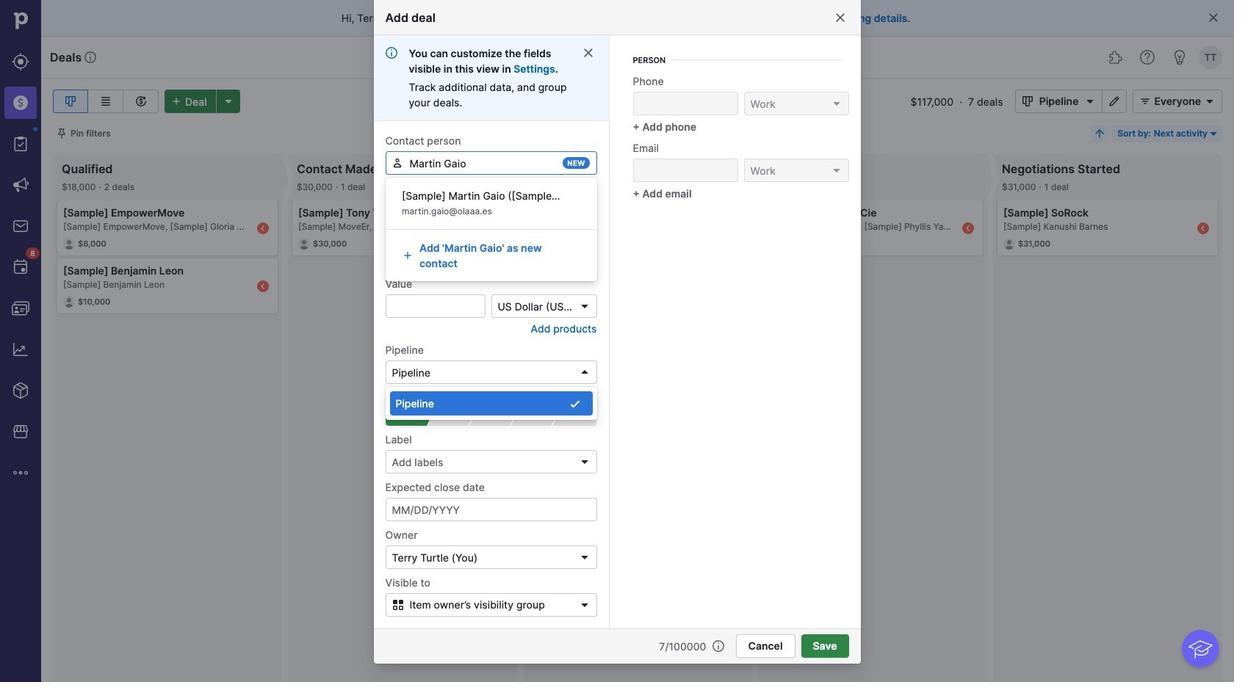 Task type: describe. For each thing, give the bounding box(es) containing it.
color primary inverted image
[[168, 96, 185, 107]]

quick add image
[[767, 49, 785, 66]]

change order image
[[1095, 128, 1106, 140]]

products image
[[12, 382, 29, 400]]

add deal options image
[[219, 96, 237, 107]]

color undefined image
[[12, 135, 29, 153]]

add deal element
[[165, 90, 240, 113]]

deals image
[[12, 94, 29, 112]]

insights image
[[12, 341, 29, 359]]

close image
[[835, 12, 846, 24]]

sales assistant image
[[1172, 49, 1189, 66]]

home image
[[10, 10, 32, 32]]

forecast image
[[132, 93, 150, 110]]

info image
[[85, 51, 96, 63]]

leads image
[[12, 53, 29, 71]]

color info image
[[386, 47, 397, 59]]

campaigns image
[[12, 176, 29, 194]]

knowledge center bot, also known as kc bot is an onboarding assistant that allows you to see the list of onboarding items in one place for quick and easy reference. this improves your in-app experience. image
[[1183, 631, 1220, 668]]

list image
[[97, 93, 114, 110]]



Task type: vqa. For each thing, say whether or not it's contained in the screenshot.
color secondary image
no



Task type: locate. For each thing, give the bounding box(es) containing it.
negotiations started element
[[551, 409, 597, 426]]

None text field
[[633, 92, 738, 115], [633, 159, 738, 182], [386, 295, 485, 318], [633, 92, 738, 115], [633, 159, 738, 182], [386, 295, 485, 318]]

Search Pipedrive field
[[485, 43, 750, 72]]

MM/DD/YYYY text field
[[386, 498, 597, 522]]

list box
[[386, 387, 597, 420]]

edit pipeline image
[[1107, 96, 1124, 107]]

sales inbox image
[[12, 218, 29, 235]]

color undefined image
[[12, 259, 29, 276]]

option
[[390, 392, 593, 416]]

quick help image
[[1139, 49, 1157, 66]]

menu
[[0, 0, 41, 683]]

marketplace image
[[12, 423, 29, 441]]

None text field
[[386, 151, 597, 175], [386, 247, 597, 270], [386, 151, 597, 175], [386, 247, 597, 270]]

color primary image
[[582, 47, 594, 59], [1019, 96, 1037, 107], [1082, 96, 1100, 107], [1202, 96, 1219, 107], [831, 98, 843, 110], [1208, 128, 1220, 140], [391, 157, 403, 169], [831, 165, 843, 176], [569, 398, 581, 410], [579, 456, 591, 468], [579, 552, 591, 564], [389, 600, 407, 612], [576, 600, 594, 612]]

more image
[[12, 465, 29, 482]]

pipeline image
[[62, 93, 79, 110]]

dialog
[[0, 0, 1235, 683]]

menu item
[[0, 82, 41, 123]]

None field
[[744, 92, 849, 115], [386, 151, 597, 175], [744, 159, 849, 182], [491, 295, 597, 318], [386, 361, 597, 420], [386, 546, 597, 570], [744, 92, 849, 115], [386, 151, 597, 175], [744, 159, 849, 182], [491, 295, 597, 318], [386, 361, 597, 420], [386, 546, 597, 570]]

contacts image
[[12, 300, 29, 318]]

color primary image
[[1208, 12, 1220, 24], [1137, 96, 1155, 107], [56, 128, 68, 140], [402, 250, 414, 262], [579, 301, 591, 312], [579, 367, 591, 379], [713, 641, 724, 653]]



